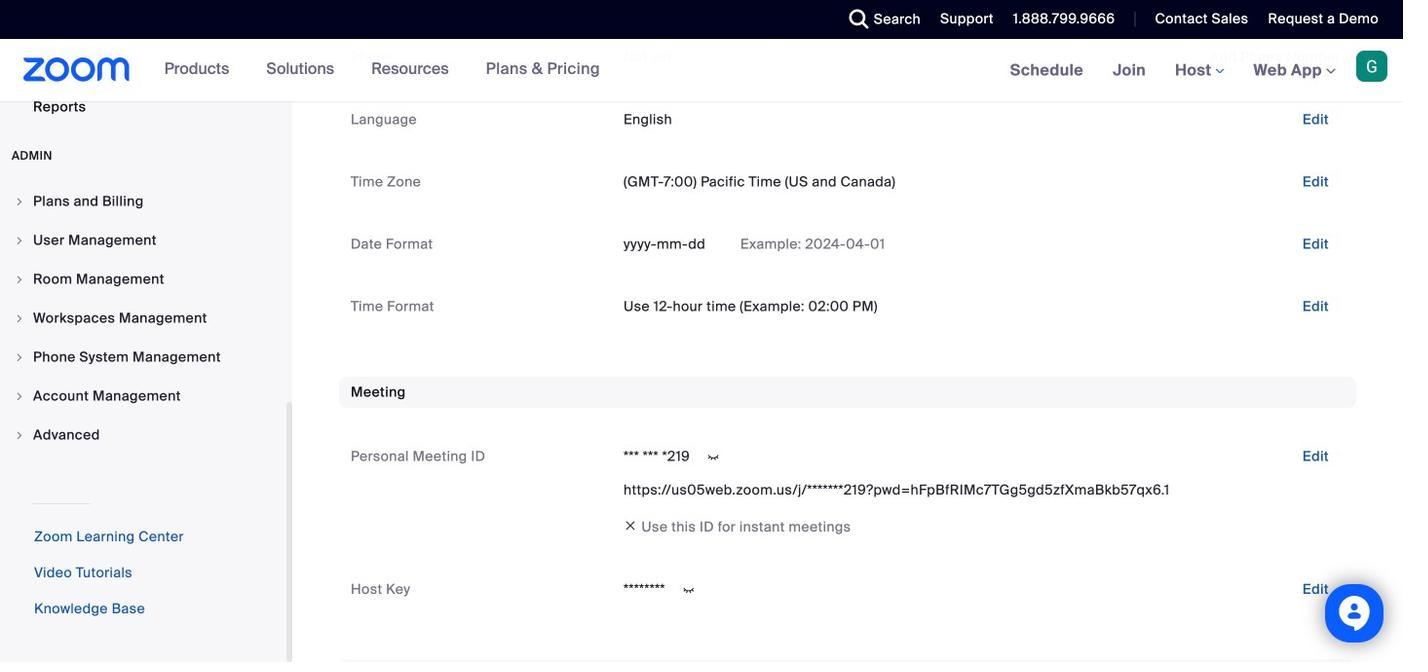Task type: vqa. For each thing, say whether or not it's contained in the screenshot.
Share icon
no



Task type: describe. For each thing, give the bounding box(es) containing it.
admin menu menu
[[0, 183, 286, 456]]

zoom logo image
[[23, 57, 130, 82]]

3 right image from the top
[[14, 391, 25, 402]]

show host key image
[[673, 582, 704, 599]]

1 right image from the top
[[14, 196, 25, 208]]

7 menu item from the top
[[0, 417, 286, 454]]

2 menu item from the top
[[0, 222, 286, 259]]

2 right image from the top
[[14, 274, 25, 285]]

product information navigation
[[150, 39, 615, 101]]

2 right image from the top
[[14, 352, 25, 363]]



Task type: locate. For each thing, give the bounding box(es) containing it.
4 menu item from the top
[[0, 300, 286, 337]]

0 vertical spatial right image
[[14, 235, 25, 247]]

2 vertical spatial right image
[[14, 391, 25, 402]]

6 menu item from the top
[[0, 378, 286, 415]]

profile picture image
[[1356, 51, 1387, 82]]

3 menu item from the top
[[0, 261, 286, 298]]

5 menu item from the top
[[0, 339, 286, 376]]

1 right image from the top
[[14, 235, 25, 247]]

show personal meeting id image
[[698, 449, 729, 466]]

menu item
[[0, 183, 286, 220], [0, 222, 286, 259], [0, 261, 286, 298], [0, 300, 286, 337], [0, 339, 286, 376], [0, 378, 286, 415], [0, 417, 286, 454]]

right image
[[14, 235, 25, 247], [14, 352, 25, 363], [14, 391, 25, 402]]

banner
[[0, 39, 1403, 103]]

3 right image from the top
[[14, 313, 25, 324]]

1 vertical spatial right image
[[14, 352, 25, 363]]

4 right image from the top
[[14, 430, 25, 441]]

right image
[[14, 196, 25, 208], [14, 274, 25, 285], [14, 313, 25, 324], [14, 430, 25, 441]]

meetings navigation
[[995, 39, 1403, 103]]

1 menu item from the top
[[0, 183, 286, 220]]



